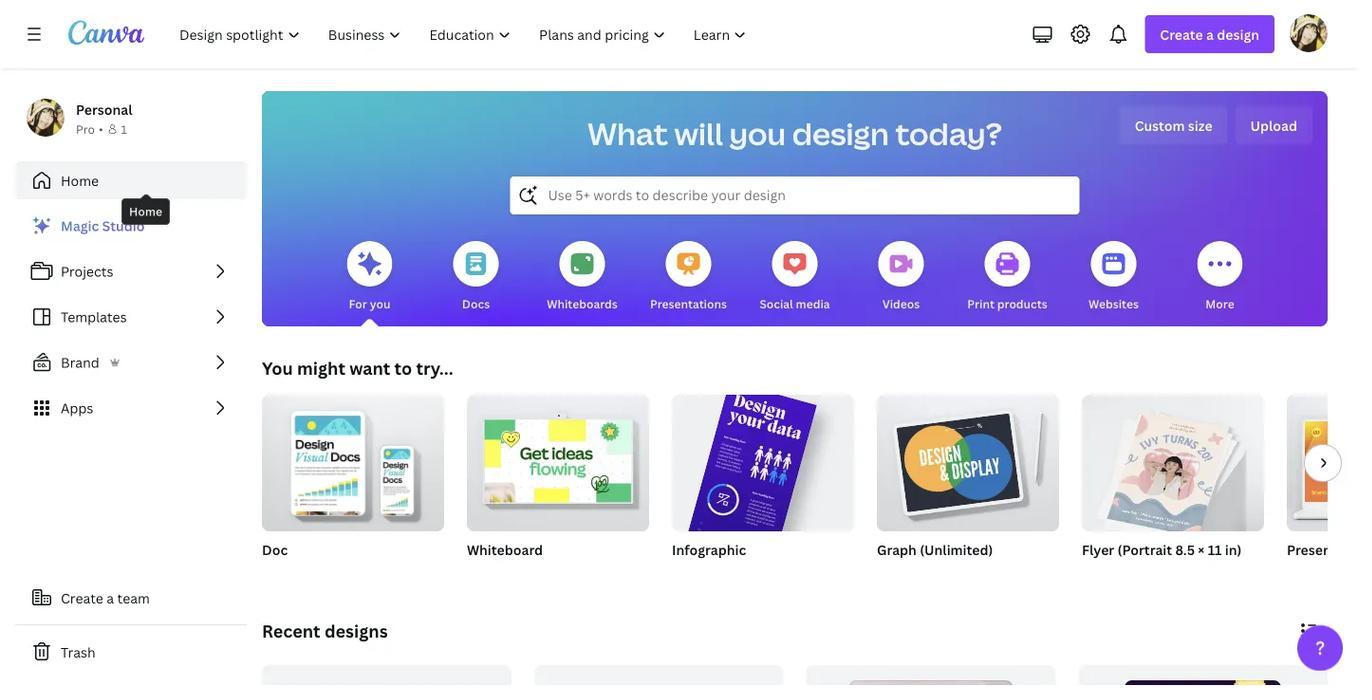 Task type: vqa. For each thing, say whether or not it's contained in the screenshot.
leftmost Create
yes



Task type: locate. For each thing, give the bounding box(es) containing it.
magic
[[61, 217, 99, 235]]

trash
[[61, 643, 96, 661]]

create a design
[[1161, 25, 1260, 43]]

0 horizontal spatial design
[[792, 113, 889, 154]]

design left the stephanie aranda icon
[[1217, 25, 1260, 43]]

0 horizontal spatial a
[[107, 589, 114, 607]]

create up custom size dropdown button
[[1161, 25, 1204, 43]]

flyer (portrait 8.5 × 11 in)
[[1082, 541, 1242, 559]]

home up magic
[[61, 171, 99, 189]]

group
[[670, 381, 854, 624], [262, 387, 444, 532], [467, 387, 649, 532], [877, 387, 1060, 532], [1082, 387, 1265, 538], [1287, 395, 1359, 532]]

Search search field
[[548, 178, 1042, 214]]

list
[[15, 207, 247, 427]]

1
[[121, 121, 127, 137]]

(unlimited)
[[920, 541, 993, 559]]

1 vertical spatial a
[[107, 589, 114, 607]]

a
[[1207, 25, 1214, 43], [107, 589, 114, 607]]

1 unlimited from the left
[[467, 565, 521, 581]]

0 horizontal spatial home
[[61, 171, 99, 189]]

you inside button
[[370, 296, 391, 311]]

whiteboards
[[547, 296, 618, 311]]

top level navigation element
[[167, 15, 763, 53]]

unlimited inside graph (unlimited) unlimited
[[877, 565, 931, 581]]

a inside dropdown button
[[1207, 25, 1214, 43]]

you right will
[[730, 113, 786, 154]]

custom
[[1135, 116, 1185, 134]]

upload
[[1251, 116, 1298, 134]]

a up size
[[1207, 25, 1214, 43]]

1 horizontal spatial you
[[730, 113, 786, 154]]

create for create a design
[[1161, 25, 1204, 43]]

1 vertical spatial you
[[370, 296, 391, 311]]

8.5
[[1176, 541, 1195, 559]]

create a design button
[[1145, 15, 1275, 53]]

0 vertical spatial a
[[1207, 25, 1214, 43]]

create
[[1161, 25, 1204, 43], [61, 589, 103, 607]]

2 unlimited from the left
[[877, 565, 931, 581]]

doc group
[[262, 387, 444, 583]]

infographic
[[672, 541, 746, 559]]

0 horizontal spatial create
[[61, 589, 103, 607]]

designs
[[325, 619, 388, 643]]

1 horizontal spatial design
[[1217, 25, 1260, 43]]

whiteboard group
[[467, 387, 649, 583]]

design up search 'search box'
[[792, 113, 889, 154]]

1 horizontal spatial home
[[129, 204, 162, 219]]

1 vertical spatial create
[[61, 589, 103, 607]]

group for infographic
[[670, 381, 854, 624]]

0 horizontal spatial unlimited
[[467, 565, 521, 581]]

create inside dropdown button
[[1161, 25, 1204, 43]]

print products
[[968, 296, 1048, 311]]

a inside button
[[107, 589, 114, 607]]

1 vertical spatial home
[[129, 204, 162, 219]]

1 horizontal spatial create
[[1161, 25, 1204, 43]]

social media button
[[760, 228, 830, 327]]

group for doc
[[262, 387, 444, 532]]

will
[[675, 113, 723, 154]]

0 vertical spatial create
[[1161, 25, 1204, 43]]

for
[[349, 296, 367, 311]]

personal
[[76, 100, 132, 118]]

create a team button
[[15, 579, 247, 617]]

you right for
[[370, 296, 391, 311]]

studio
[[102, 217, 145, 235]]

in)
[[1226, 541, 1242, 559]]

0 vertical spatial design
[[1217, 25, 1260, 43]]

1 horizontal spatial unlimited
[[877, 565, 931, 581]]

might
[[297, 356, 345, 380]]

docs
[[462, 296, 490, 311]]

home down home link
[[129, 204, 162, 219]]

unlimited inside whiteboard unlimited
[[467, 565, 521, 581]]

apps
[[61, 399, 93, 417]]

1 vertical spatial design
[[792, 113, 889, 154]]

today?
[[896, 113, 1002, 154]]

1 horizontal spatial a
[[1207, 25, 1214, 43]]

unlimited down the graph
[[877, 565, 931, 581]]

create inside button
[[61, 589, 103, 607]]

create left team
[[61, 589, 103, 607]]

whiteboard
[[467, 541, 543, 559]]

create a team
[[61, 589, 150, 607]]

doc
[[262, 541, 288, 559]]

team
[[117, 589, 150, 607]]

infographic group
[[670, 381, 854, 624]]

design
[[1217, 25, 1260, 43], [792, 113, 889, 154]]

presentations button
[[650, 228, 727, 327]]

you
[[730, 113, 786, 154], [370, 296, 391, 311]]

home link
[[15, 161, 247, 199]]

unlimited
[[467, 565, 521, 581], [877, 565, 931, 581]]

list containing magic studio
[[15, 207, 247, 427]]

0 vertical spatial home
[[61, 171, 99, 189]]

home
[[61, 171, 99, 189], [129, 204, 162, 219]]

a left team
[[107, 589, 114, 607]]

templates
[[61, 308, 127, 326]]

brand
[[61, 354, 99, 372]]

templates link
[[15, 298, 247, 336]]

None search field
[[510, 177, 1080, 215]]

0 horizontal spatial you
[[370, 296, 391, 311]]

products
[[998, 296, 1048, 311]]

media
[[796, 296, 830, 311]]

presentation (16:9) group
[[1287, 395, 1359, 583]]

projects link
[[15, 253, 247, 291]]

unlimited down the "whiteboard"
[[467, 565, 521, 581]]

magic studio link
[[15, 207, 247, 245]]



Task type: describe. For each thing, give the bounding box(es) containing it.
a for design
[[1207, 25, 1214, 43]]

what will you design today?
[[588, 113, 1002, 154]]

what
[[588, 113, 668, 154]]

presentations
[[650, 296, 727, 311]]

to
[[394, 356, 412, 380]]

group for flyer (portrait 8.5 × 11 in)
[[1082, 387, 1265, 538]]

whiteboards button
[[547, 228, 618, 327]]

custom size button
[[1120, 106, 1228, 144]]

magic studio
[[61, 217, 145, 235]]

size
[[1189, 116, 1213, 134]]

print
[[968, 296, 995, 311]]

0 vertical spatial you
[[730, 113, 786, 154]]

whiteboard unlimited
[[467, 541, 543, 581]]

social media
[[760, 296, 830, 311]]

design inside dropdown button
[[1217, 25, 1260, 43]]

recent
[[262, 619, 321, 643]]

apps link
[[15, 389, 247, 427]]

brand link
[[15, 344, 247, 382]]

print products button
[[968, 228, 1048, 327]]

custom size
[[1135, 116, 1213, 134]]

upload button
[[1236, 106, 1313, 144]]

you
[[262, 356, 293, 380]]

pro
[[76, 121, 95, 137]]

videos button
[[879, 228, 924, 327]]

presentatio
[[1287, 541, 1359, 559]]

videos
[[883, 296, 920, 311]]

11
[[1208, 541, 1222, 559]]

graph (unlimited) unlimited
[[877, 541, 993, 581]]

stephanie aranda image
[[1290, 14, 1328, 52]]

graph (unlimited) group
[[877, 387, 1060, 583]]

want
[[350, 356, 390, 380]]

more button
[[1198, 228, 1243, 327]]

group for whiteboard
[[467, 387, 649, 532]]

websites
[[1089, 296, 1139, 311]]

pro •
[[76, 121, 103, 137]]

trash link
[[15, 633, 247, 671]]

flyer
[[1082, 541, 1115, 559]]

for you button
[[347, 228, 393, 327]]

websites button
[[1089, 228, 1139, 327]]

×
[[1198, 541, 1205, 559]]

graph
[[877, 541, 917, 559]]

a for team
[[107, 589, 114, 607]]

projects
[[61, 263, 113, 281]]

unlimited button
[[877, 564, 950, 583]]

you might want to try...
[[262, 356, 453, 380]]

social
[[760, 296, 793, 311]]

for you
[[349, 296, 391, 311]]

docs button
[[453, 228, 499, 327]]

create for create a team
[[61, 589, 103, 607]]

more
[[1206, 296, 1235, 311]]

try...
[[416, 356, 453, 380]]

(portrait
[[1118, 541, 1173, 559]]

•
[[99, 121, 103, 137]]

recent designs
[[262, 619, 388, 643]]

flyer (portrait 8.5 × 11 in) group
[[1082, 387, 1265, 583]]



